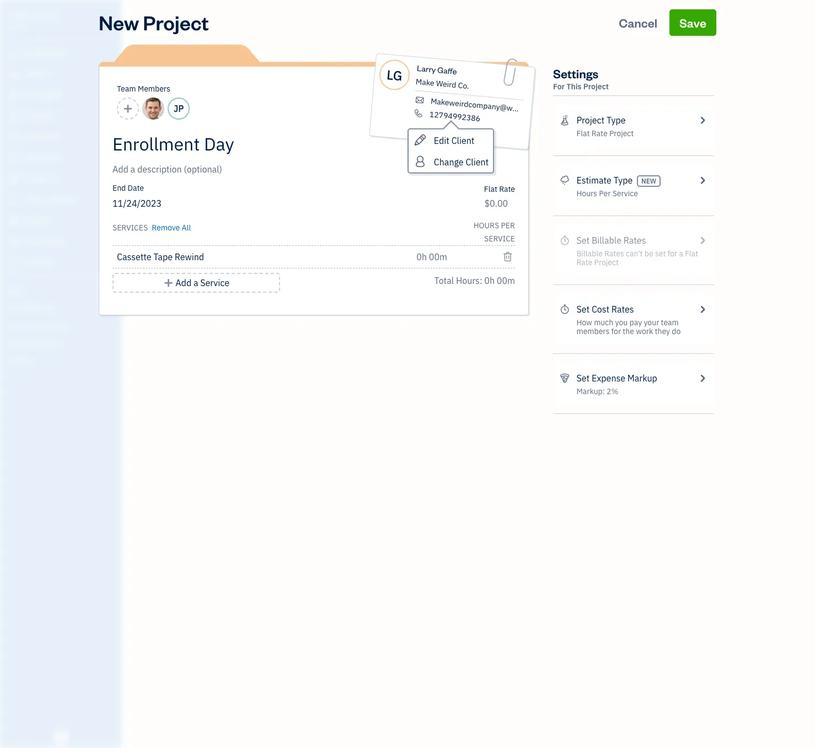 Task type: locate. For each thing, give the bounding box(es) containing it.
1 horizontal spatial flat
[[577, 129, 590, 138]]

1 vertical spatial client
[[466, 157, 489, 168]]

project image
[[7, 174, 20, 185]]

chevronright image for rates
[[698, 303, 708, 316]]

the
[[623, 327, 634, 337]]

1 horizontal spatial rate
[[592, 129, 608, 138]]

hours up service
[[474, 221, 499, 231]]

turtle
[[9, 10, 40, 21]]

1 vertical spatial chevronright image
[[698, 174, 708, 187]]

expenses image
[[560, 372, 570, 385]]

service right 'a'
[[200, 278, 230, 289]]

expense image
[[7, 153, 20, 164]]

1 vertical spatial set
[[577, 373, 590, 384]]

all
[[182, 223, 191, 233]]

flat up amount (usd) text field
[[484, 184, 498, 194]]

set cost rates
[[577, 304, 634, 315]]

rate
[[592, 129, 608, 138], [499, 184, 515, 194]]

1 chevronright image from the top
[[698, 114, 708, 127]]

set up markup:
[[577, 373, 590, 384]]

members
[[577, 327, 610, 337]]

how
[[577, 318, 592, 328]]

makeweirdcompany@weird.co
[[430, 96, 537, 115]]

0 horizontal spatial rate
[[499, 184, 515, 194]]

settings image
[[8, 356, 118, 365]]

2%
[[607, 387, 619, 397]]

team members image
[[8, 303, 118, 312]]

settings
[[553, 66, 599, 81]]

change client button
[[409, 151, 493, 173]]

chevronright image for markup
[[698, 372, 708, 385]]

1 vertical spatial chevronright image
[[698, 372, 708, 385]]

timetracking image
[[560, 303, 570, 316]]

2 chevronright image from the top
[[698, 174, 708, 187]]

per
[[599, 189, 611, 199]]

new
[[99, 9, 139, 35]]

rate down the project type
[[592, 129, 608, 138]]

1 vertical spatial hours
[[474, 221, 499, 231]]

0 vertical spatial set
[[577, 304, 590, 315]]

estimate
[[577, 175, 612, 186]]

chevronright image
[[698, 114, 708, 127], [698, 174, 708, 187]]

work
[[636, 327, 653, 337]]

make
[[416, 77, 435, 88]]

set for set expense markup
[[577, 373, 590, 384]]

1 vertical spatial type
[[614, 175, 633, 186]]

apps image
[[8, 286, 118, 295]]

1 vertical spatial service
[[200, 278, 230, 289]]

chevronright image
[[698, 303, 708, 316], [698, 372, 708, 385]]

how much you pay your team members for the work they do
[[577, 318, 681, 337]]

hours per service
[[474, 221, 515, 244]]

set up how
[[577, 304, 590, 315]]

remove all button
[[150, 219, 191, 234]]

flat
[[577, 129, 590, 138], [484, 184, 498, 194]]

0 vertical spatial flat
[[577, 129, 590, 138]]

0 horizontal spatial flat
[[484, 184, 498, 194]]

cancel button
[[609, 9, 668, 36]]

client image
[[7, 69, 20, 80]]

0 vertical spatial client
[[452, 135, 475, 146]]

lg
[[386, 65, 403, 84]]

services
[[113, 223, 148, 233]]

weird
[[436, 78, 457, 90]]

total hours: 0h 00m
[[434, 275, 515, 286]]

1 vertical spatial flat
[[484, 184, 498, 194]]

cassette tape rewind
[[117, 252, 204, 263]]

project inside settings for this project
[[584, 82, 609, 92]]

project
[[143, 9, 209, 35], [584, 82, 609, 92], [577, 115, 605, 126], [610, 129, 634, 138]]

1 horizontal spatial service
[[613, 189, 638, 199]]

0 vertical spatial chevronright image
[[698, 303, 708, 316]]

money image
[[7, 216, 20, 227]]

expense
[[592, 373, 626, 384]]

service
[[613, 189, 638, 199], [200, 278, 230, 289]]

payment image
[[7, 132, 20, 143]]

1 set from the top
[[577, 304, 590, 315]]

0 vertical spatial type
[[607, 115, 626, 126]]

2 chevronright image from the top
[[698, 372, 708, 385]]

estimate image
[[7, 90, 20, 101]]

type up "hours per service"
[[614, 175, 633, 186]]

1 horizontal spatial hours
[[577, 189, 598, 199]]

inc
[[42, 10, 58, 21]]

chart image
[[7, 237, 20, 248]]

client for change
[[466, 157, 489, 168]]

1 chevronright image from the top
[[698, 303, 708, 316]]

cost
[[592, 304, 610, 315]]

hours
[[577, 189, 598, 199], [474, 221, 499, 231]]

gaffe
[[437, 65, 458, 77]]

edit client button
[[409, 129, 493, 151]]

client right change
[[466, 157, 489, 168]]

set
[[577, 304, 590, 315], [577, 373, 590, 384]]

hours inside hours per service
[[474, 221, 499, 231]]

client right edit
[[452, 135, 475, 146]]

client inside 'button'
[[452, 135, 475, 146]]

type
[[607, 115, 626, 126], [614, 175, 633, 186]]

0 vertical spatial chevronright image
[[698, 114, 708, 127]]

service right per
[[613, 189, 638, 199]]

hours for services
[[474, 221, 499, 231]]

flat for flat rate project
[[577, 129, 590, 138]]

0 horizontal spatial hours
[[474, 221, 499, 231]]

main element
[[0, 0, 149, 749]]

cancel
[[619, 15, 658, 30]]

rate up amount (usd) text field
[[499, 184, 515, 194]]

projects image
[[560, 114, 570, 127]]

0 vertical spatial service
[[613, 189, 638, 199]]

owner
[[9, 22, 29, 30]]

Project Description text field
[[113, 163, 416, 176]]

hours down estimate
[[577, 189, 598, 199]]

0h 00m text field
[[417, 252, 448, 263]]

2 set from the top
[[577, 373, 590, 384]]

0 vertical spatial hours
[[577, 189, 598, 199]]

set for set cost rates
[[577, 304, 590, 315]]

service inside button
[[200, 278, 230, 289]]

end
[[113, 183, 126, 193]]

12794992386
[[429, 109, 481, 124]]

type up flat rate project
[[607, 115, 626, 126]]

for
[[612, 327, 621, 337]]

report image
[[7, 258, 20, 269]]

co.
[[458, 80, 470, 91]]

flat down the project type
[[577, 129, 590, 138]]

much
[[594, 318, 614, 328]]

client inside button
[[466, 157, 489, 168]]

cassette
[[117, 252, 151, 263]]

0 horizontal spatial service
[[200, 278, 230, 289]]

total
[[434, 275, 454, 286]]

client
[[452, 135, 475, 146], [466, 157, 489, 168]]

1 vertical spatial rate
[[499, 184, 515, 194]]

0 vertical spatial rate
[[592, 129, 608, 138]]

service for hours per service
[[613, 189, 638, 199]]

timer image
[[7, 195, 20, 206]]

hours:
[[456, 275, 483, 286]]



Task type: describe. For each thing, give the bounding box(es) containing it.
0h
[[485, 275, 495, 286]]

flat for flat rate
[[484, 184, 498, 194]]

your
[[644, 318, 659, 328]]

this
[[567, 82, 582, 92]]

hours for estimate type
[[577, 189, 598, 199]]

change
[[434, 157, 464, 168]]

freshbooks image
[[52, 731, 70, 744]]

project type
[[577, 115, 626, 126]]

per
[[501, 221, 515, 231]]

they
[[655, 327, 670, 337]]

markup
[[628, 373, 658, 384]]

items and services image
[[8, 321, 118, 330]]

Project Name text field
[[113, 133, 416, 155]]

service
[[484, 234, 515, 244]]

edit
[[434, 135, 449, 146]]

end date
[[113, 183, 144, 193]]

rate for flat rate
[[499, 184, 515, 194]]

team members
[[117, 84, 170, 94]]

End date in  format text field
[[113, 198, 314, 209]]

new project
[[99, 9, 209, 35]]

jp
[[174, 103, 184, 114]]

team
[[661, 318, 679, 328]]

chevronright image for estimate type
[[698, 174, 708, 187]]

for
[[553, 82, 565, 92]]

envelope image
[[414, 95, 426, 105]]

estimates image
[[560, 174, 570, 187]]

bank connections image
[[8, 339, 118, 348]]

type for estimate type
[[614, 175, 633, 186]]

tape
[[154, 252, 173, 263]]

turtle inc owner
[[9, 10, 58, 30]]

00m
[[497, 275, 515, 286]]

remove
[[152, 223, 180, 233]]

client for edit
[[452, 135, 475, 146]]

team
[[117, 84, 136, 94]]

hours per service
[[577, 189, 638, 199]]

save button
[[670, 9, 717, 36]]

edit client
[[434, 135, 475, 146]]

a
[[194, 278, 198, 289]]

add
[[176, 278, 192, 289]]

Amount (USD) text field
[[484, 198, 509, 209]]

phone image
[[413, 108, 425, 118]]

members
[[138, 84, 170, 94]]

service for add a service
[[200, 278, 230, 289]]

change client
[[434, 157, 489, 168]]

flat rate project
[[577, 129, 634, 138]]

set expense markup
[[577, 373, 658, 384]]

pay
[[630, 318, 642, 328]]

remove project service image
[[503, 250, 513, 264]]

invoice image
[[7, 111, 20, 122]]

save
[[680, 15, 707, 30]]

type for project type
[[607, 115, 626, 126]]

do
[[672, 327, 681, 337]]

new
[[642, 177, 657, 185]]

flat rate
[[484, 184, 515, 194]]

add team member image
[[123, 102, 133, 115]]

you
[[615, 318, 628, 328]]

plus image
[[163, 276, 174, 290]]

settings for this project
[[553, 66, 609, 92]]

markup: 2%
[[577, 387, 619, 397]]

markup:
[[577, 387, 605, 397]]

estimate type
[[577, 175, 633, 186]]

services remove all
[[113, 223, 191, 233]]

add a service button
[[113, 273, 280, 293]]

larry
[[417, 63, 437, 75]]

chevronright image for project type
[[698, 114, 708, 127]]

rewind
[[175, 252, 204, 263]]

rate for flat rate project
[[592, 129, 608, 138]]

date
[[128, 183, 144, 193]]

rates
[[612, 304, 634, 315]]

add a service
[[176, 278, 230, 289]]

dashboard image
[[7, 48, 20, 59]]

larry gaffe make weird co.
[[416, 63, 470, 91]]



Task type: vqa. For each thing, say whether or not it's contained in the screenshot.
Rate
yes



